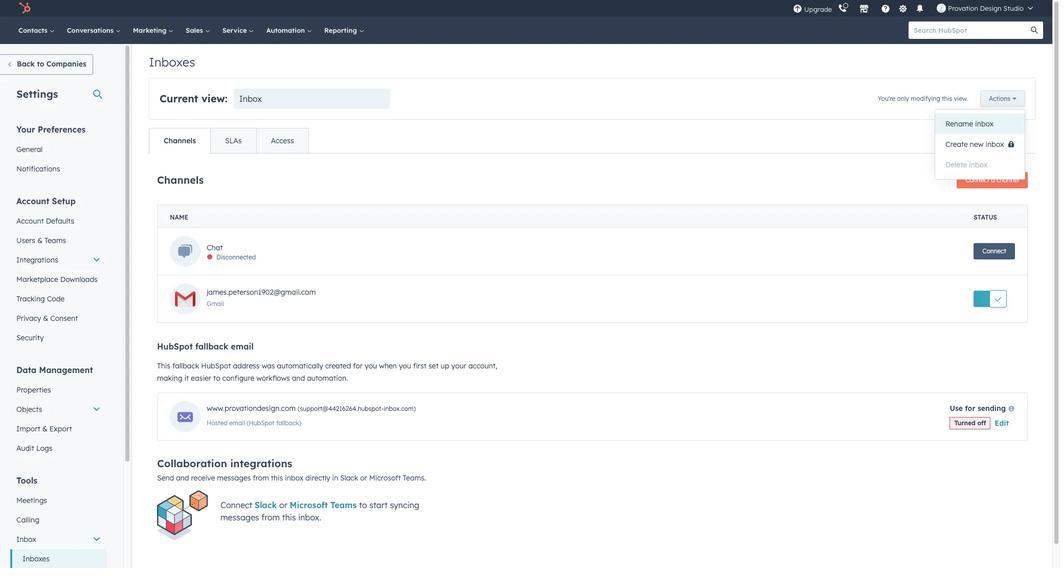 Task type: locate. For each thing, give the bounding box(es) containing it.
inbox
[[976, 119, 995, 129], [986, 140, 1005, 149], [970, 160, 988, 169], [285, 474, 304, 483]]

1 vertical spatial fallback
[[173, 362, 199, 371]]

hosted email (hubspot fallback)
[[207, 419, 302, 427]]

fallback for email
[[195, 342, 229, 352]]

meetings
[[16, 496, 47, 505]]

and right send
[[176, 474, 189, 483]]

slack link
[[255, 500, 280, 510]]

2 horizontal spatial to
[[359, 500, 367, 510]]

current
[[160, 92, 198, 105]]

slack right in
[[340, 474, 358, 483]]

or right in
[[360, 474, 367, 483]]

you left first
[[399, 362, 412, 371]]

0 horizontal spatial teams
[[44, 236, 66, 245]]

0 vertical spatial inbox
[[239, 94, 262, 104]]

1 vertical spatial &
[[43, 314, 48, 323]]

marketplace
[[16, 275, 58, 284]]

marketplaces button
[[854, 0, 876, 16]]

1 vertical spatial hubspot
[[201, 362, 231, 371]]

data
[[16, 365, 37, 375]]

inbox right "new"
[[986, 140, 1005, 149]]

1 horizontal spatial for
[[966, 404, 976, 413]]

search image
[[1032, 27, 1039, 34]]

james peterson image
[[938, 4, 947, 13]]

connect slack or microsoft teams to start syncing messages from this inbox.
[[221, 500, 420, 523]]

up
[[441, 362, 450, 371]]

1 horizontal spatial or
[[360, 474, 367, 483]]

2 account from the top
[[16, 217, 44, 226]]

import & export
[[16, 424, 72, 434]]

defaults
[[46, 217, 74, 226]]

only
[[898, 95, 910, 102]]

0 horizontal spatial and
[[176, 474, 189, 483]]

microsoft inside connect slack or microsoft teams to start syncing messages from this inbox.
[[290, 500, 328, 510]]

0 vertical spatial this
[[943, 95, 953, 102]]

channels up name on the left
[[157, 173, 204, 186]]

actions
[[990, 95, 1011, 102]]

edit
[[996, 419, 1010, 428]]

search button
[[1027, 22, 1044, 39]]

notifications link
[[10, 159, 107, 179]]

first
[[414, 362, 427, 371]]

inboxes down marketing link
[[149, 54, 195, 70]]

0 vertical spatial connect
[[966, 176, 990, 184]]

connect inside channels banner
[[966, 176, 990, 184]]

0 horizontal spatial to
[[37, 59, 44, 69]]

microsoft up inbox.
[[290, 500, 328, 510]]

0 horizontal spatial inbox
[[16, 535, 36, 544]]

1 vertical spatial teams
[[331, 500, 357, 510]]

turned off
[[955, 419, 987, 427]]

messages inside connect slack or microsoft teams to start syncing messages from this inbox.
[[221, 512, 259, 523]]

to left "start"
[[359, 500, 367, 510]]

tab list
[[149, 128, 309, 154]]

inboxes inside "inboxes" link
[[23, 555, 50, 564]]

view.
[[955, 95, 969, 102]]

for right use
[[966, 404, 976, 413]]

data management element
[[10, 365, 107, 458]]

from inside connect slack or microsoft teams to start syncing messages from this inbox.
[[262, 512, 280, 523]]

teams down in
[[331, 500, 357, 510]]

& right privacy
[[43, 314, 48, 323]]

menu
[[793, 0, 1041, 16]]

and down automatically
[[292, 374, 305, 383]]

account up users
[[16, 217, 44, 226]]

1 horizontal spatial teams
[[331, 500, 357, 510]]

& left export
[[42, 424, 48, 434]]

2 vertical spatial to
[[359, 500, 367, 510]]

fallback
[[195, 342, 229, 352], [173, 362, 199, 371]]

create new inbox button
[[936, 134, 1026, 155]]

for inside this fallback hubspot address was automatically created for you when you first set up your account, making it easier to configure workflows and automation.
[[353, 362, 363, 371]]

0 horizontal spatial or
[[280, 500, 288, 510]]

from down slack link
[[262, 512, 280, 523]]

0 vertical spatial microsoft
[[369, 474, 401, 483]]

microsoft up "start"
[[369, 474, 401, 483]]

& for export
[[42, 424, 48, 434]]

inbox right view:
[[239, 94, 262, 104]]

integrations
[[230, 457, 293, 470]]

service
[[223, 26, 249, 34]]

inboxes
[[149, 54, 195, 70], [23, 555, 50, 564]]

connect down delete inbox button
[[966, 176, 990, 184]]

security link
[[10, 328, 107, 348]]

messages inside collaboration integrations send and receive messages from this inbox directly in slack or microsoft teams.
[[217, 474, 251, 483]]

tab panel
[[149, 153, 1037, 549]]

1 vertical spatial or
[[280, 500, 288, 510]]

chat
[[207, 243, 223, 252]]

0 vertical spatial to
[[37, 59, 44, 69]]

1 vertical spatial this
[[271, 474, 283, 483]]

1 vertical spatial inboxes
[[23, 555, 50, 564]]

account up account defaults
[[16, 196, 49, 206]]

0 horizontal spatial slack
[[255, 500, 277, 510]]

Search HubSpot search field
[[909, 22, 1035, 39]]

1 horizontal spatial inbox
[[239, 94, 262, 104]]

messages right receive in the bottom left of the page
[[217, 474, 251, 483]]

and inside collaboration integrations send and receive messages from this inbox directly in slack or microsoft teams.
[[176, 474, 189, 483]]

0 vertical spatial for
[[353, 362, 363, 371]]

sales link
[[180, 16, 216, 44]]

settings image
[[899, 4, 908, 14]]

0 horizontal spatial hubspot
[[157, 342, 193, 352]]

modifying
[[912, 95, 941, 102]]

created
[[325, 362, 351, 371]]

& inside the data management element
[[42, 424, 48, 434]]

receive
[[191, 474, 215, 483]]

0 vertical spatial and
[[292, 374, 305, 383]]

1 vertical spatial and
[[176, 474, 189, 483]]

marketplace downloads link
[[10, 270, 107, 289]]

channels
[[164, 136, 196, 145], [157, 173, 204, 186]]

to right back
[[37, 59, 44, 69]]

0 horizontal spatial for
[[353, 362, 363, 371]]

properties
[[16, 386, 51, 395]]

for right created at the bottom of the page
[[353, 362, 363, 371]]

contacts link
[[12, 16, 61, 44]]

email up address in the left of the page
[[231, 342, 254, 352]]

security
[[16, 333, 44, 343]]

this left inbox.
[[282, 512, 296, 523]]

use for sending
[[951, 404, 1007, 413]]

1 vertical spatial account
[[16, 217, 44, 226]]

0 vertical spatial messages
[[217, 474, 251, 483]]

email
[[231, 342, 254, 352], [229, 419, 245, 427]]

integrations
[[16, 256, 58, 265]]

& for teams
[[37, 236, 42, 245]]

this left view.
[[943, 95, 953, 102]]

general
[[16, 145, 43, 154]]

you left when
[[365, 362, 377, 371]]

inbox inside delete inbox button
[[970, 160, 988, 169]]

1 vertical spatial slack
[[255, 500, 277, 510]]

export
[[50, 424, 72, 434]]

1 horizontal spatial slack
[[340, 474, 358, 483]]

fallback)
[[276, 419, 302, 427]]

0 vertical spatial from
[[253, 474, 269, 483]]

contacts
[[18, 26, 50, 34]]

help button
[[878, 0, 895, 16]]

0 vertical spatial &
[[37, 236, 42, 245]]

inbox down calling
[[16, 535, 36, 544]]

this down integrations
[[271, 474, 283, 483]]

making
[[157, 374, 183, 383]]

calling icon image
[[839, 4, 848, 13]]

connect for connect a channel
[[966, 176, 990, 184]]

inbox up create new inbox button on the right
[[976, 119, 995, 129]]

2 vertical spatial this
[[282, 512, 296, 523]]

2 vertical spatial &
[[42, 424, 48, 434]]

account for account defaults
[[16, 217, 44, 226]]

account setup element
[[10, 196, 107, 348]]

account
[[16, 196, 49, 206], [16, 217, 44, 226]]

teams down account defaults link
[[44, 236, 66, 245]]

&
[[37, 236, 42, 245], [43, 314, 48, 323], [42, 424, 48, 434]]

from down integrations
[[253, 474, 269, 483]]

channels down current
[[164, 136, 196, 145]]

& right users
[[37, 236, 42, 245]]

or inside connect slack or microsoft teams to start syncing messages from this inbox.
[[280, 500, 288, 510]]

or down collaboration integrations send and receive messages from this inbox directly in slack or microsoft teams.
[[280, 500, 288, 510]]

messages
[[217, 474, 251, 483], [221, 512, 259, 523]]

privacy & consent link
[[10, 309, 107, 328]]

1 horizontal spatial and
[[292, 374, 305, 383]]

hubspot up easier
[[201, 362, 231, 371]]

view:
[[202, 92, 228, 105]]

teams inside account setup element
[[44, 236, 66, 245]]

1 vertical spatial connect
[[983, 247, 1007, 255]]

email right hosted
[[229, 419, 245, 427]]

access
[[271, 136, 294, 145]]

sending
[[978, 404, 1007, 413]]

marketplaces image
[[860, 5, 870, 14]]

microsoft inside collaboration integrations send and receive messages from this inbox directly in slack or microsoft teams.
[[369, 474, 401, 483]]

0 vertical spatial slack
[[340, 474, 358, 483]]

actions button
[[981, 91, 1026, 107]]

inbox left directly
[[285, 474, 304, 483]]

inboxes down inbox button
[[23, 555, 50, 564]]

connect down status
[[983, 247, 1007, 255]]

0 vertical spatial hubspot
[[157, 342, 193, 352]]

slack down integrations
[[255, 500, 277, 510]]

1 vertical spatial messages
[[221, 512, 259, 523]]

inbox down "new"
[[970, 160, 988, 169]]

create new inbox
[[946, 140, 1005, 149]]

1 vertical spatial channels
[[157, 173, 204, 186]]

channels link
[[150, 129, 210, 153]]

1 vertical spatial microsoft
[[290, 500, 328, 510]]

objects
[[16, 405, 42, 414]]

connect left slack link
[[221, 500, 253, 510]]

rename inbox button
[[936, 114, 1026, 134]]

channels inside banner
[[157, 173, 204, 186]]

1 horizontal spatial microsoft
[[369, 474, 401, 483]]

0 vertical spatial or
[[360, 474, 367, 483]]

inbox inside create new inbox button
[[986, 140, 1005, 149]]

0 vertical spatial email
[[231, 342, 254, 352]]

inbox for inbox popup button
[[239, 94, 262, 104]]

0 horizontal spatial you
[[365, 362, 377, 371]]

inbox
[[239, 94, 262, 104], [16, 535, 36, 544]]

design
[[981, 4, 1002, 12]]

1 vertical spatial from
[[262, 512, 280, 523]]

delete inbox button
[[936, 155, 1026, 175]]

0 vertical spatial fallback
[[195, 342, 229, 352]]

inbox inside inbox popup button
[[239, 94, 262, 104]]

1 horizontal spatial inboxes
[[149, 54, 195, 70]]

1 horizontal spatial you
[[399, 362, 412, 371]]

slas link
[[210, 129, 256, 153]]

0 vertical spatial account
[[16, 196, 49, 206]]

(hubspot
[[247, 419, 275, 427]]

1 horizontal spatial hubspot
[[201, 362, 231, 371]]

to right easier
[[214, 374, 221, 383]]

to
[[37, 59, 44, 69], [214, 374, 221, 383], [359, 500, 367, 510]]

preferences
[[38, 124, 86, 135]]

this
[[157, 362, 171, 371]]

2 vertical spatial connect
[[221, 500, 253, 510]]

1 horizontal spatial to
[[214, 374, 221, 383]]

0 horizontal spatial microsoft
[[290, 500, 328, 510]]

messages down slack link
[[221, 512, 259, 523]]

hubspot
[[157, 342, 193, 352], [201, 362, 231, 371]]

1 vertical spatial to
[[214, 374, 221, 383]]

fallback up easier
[[195, 342, 229, 352]]

notifications
[[16, 164, 60, 174]]

slack inside connect slack or microsoft teams to start syncing messages from this inbox.
[[255, 500, 277, 510]]

fallback for hubspot
[[173, 362, 199, 371]]

connect for connect
[[983, 247, 1007, 255]]

data management
[[16, 365, 93, 375]]

connect inside connect slack or microsoft teams to start syncing messages from this inbox.
[[221, 500, 253, 510]]

1 vertical spatial inbox
[[16, 535, 36, 544]]

use
[[951, 404, 964, 413]]

0 vertical spatial inboxes
[[149, 54, 195, 70]]

hubspot up "this"
[[157, 342, 193, 352]]

send
[[157, 474, 174, 483]]

1 account from the top
[[16, 196, 49, 206]]

0 vertical spatial channels
[[164, 136, 196, 145]]

fallback inside this fallback hubspot address was automatically created for you when you first set up your account, making it easier to configure workflows and automation.
[[173, 362, 199, 371]]

settings
[[16, 88, 58, 100]]

inbox inside inbox button
[[16, 535, 36, 544]]

fallback up it
[[173, 362, 199, 371]]

0 horizontal spatial inboxes
[[23, 555, 50, 564]]

0 vertical spatial teams
[[44, 236, 66, 245]]



Task type: describe. For each thing, give the bounding box(es) containing it.
automation.
[[307, 374, 348, 383]]

provation design studio
[[949, 4, 1025, 12]]

1 you from the left
[[365, 362, 377, 371]]

back to companies link
[[0, 54, 93, 75]]

hubspot link
[[12, 2, 38, 14]]

off
[[978, 419, 987, 427]]

calling
[[16, 516, 39, 525]]

your preferences
[[16, 124, 86, 135]]

when
[[379, 362, 397, 371]]

from inside collaboration integrations send and receive messages from this inbox directly in slack or microsoft teams.
[[253, 474, 269, 483]]

upgrade image
[[794, 4, 803, 14]]

syncing
[[390, 500, 420, 510]]

directly
[[306, 474, 330, 483]]

channels for channels banner
[[157, 173, 204, 186]]

logs
[[36, 444, 52, 453]]

tracking code
[[16, 294, 65, 304]]

inbox for inbox button
[[16, 535, 36, 544]]

connect for connect slack or microsoft teams to start syncing messages from this inbox.
[[221, 500, 253, 510]]

tracking
[[16, 294, 45, 304]]

rename inbox
[[946, 119, 995, 129]]

companies
[[46, 59, 86, 69]]

inbox inside rename inbox button
[[976, 119, 995, 129]]

consent
[[50, 314, 78, 323]]

channels for 'channels' link
[[164, 136, 196, 145]]

you're only modifying this view.
[[879, 95, 969, 102]]

account,
[[469, 362, 498, 371]]

studio
[[1004, 4, 1025, 12]]

james.peterson1902@gmail.com gmail
[[207, 288, 316, 307]]

integrations button
[[10, 250, 107, 270]]

your preferences element
[[10, 124, 107, 179]]

channels banner
[[157, 169, 1029, 188]]

this inside collaboration integrations send and receive messages from this inbox directly in slack or microsoft teams.
[[271, 474, 283, 483]]

2 you from the left
[[399, 362, 412, 371]]

downloads
[[60, 275, 98, 284]]

1 vertical spatial for
[[966, 404, 976, 413]]

collaboration integrations send and receive messages from this inbox directly in slack or microsoft teams.
[[157, 457, 426, 483]]

inbox button
[[10, 530, 107, 549]]

tracking code link
[[10, 289, 107, 309]]

hubspot image
[[18, 2, 31, 14]]

slack inside collaboration integrations send and receive messages from this inbox directly in slack or microsoft teams.
[[340, 474, 358, 483]]

marketplace downloads
[[16, 275, 98, 284]]

address
[[233, 362, 260, 371]]

notifications image
[[916, 5, 925, 14]]

inbox.
[[298, 512, 321, 523]]

edit button
[[996, 417, 1010, 430]]

or inside collaboration integrations send and receive messages from this inbox directly in slack or microsoft teams.
[[360, 474, 367, 483]]

teams inside connect slack or microsoft teams to start syncing messages from this inbox.
[[331, 500, 357, 510]]

1 vertical spatial email
[[229, 419, 245, 427]]

objects button
[[10, 400, 107, 419]]

this inside connect slack or microsoft teams to start syncing messages from this inbox.
[[282, 512, 296, 523]]

help image
[[882, 5, 891, 14]]

to inside 'link'
[[37, 59, 44, 69]]

service link
[[216, 16, 260, 44]]

to inside this fallback hubspot address was automatically created for you when you first set up your account, making it easier to configure workflows and automation.
[[214, 374, 221, 383]]

delete
[[946, 160, 968, 169]]

access link
[[256, 129, 309, 153]]

create
[[946, 140, 969, 149]]

rename
[[946, 119, 974, 129]]

it
[[185, 374, 189, 383]]

automation link
[[260, 16, 318, 44]]

account for account setup
[[16, 196, 49, 206]]

a
[[992, 176, 996, 184]]

start
[[370, 500, 388, 510]]

users & teams
[[16, 236, 66, 245]]

www.provationdesign.com (support@44216264.hubspot-inbox.com)
[[207, 404, 416, 413]]

account defaults
[[16, 217, 74, 226]]

account setup
[[16, 196, 76, 206]]

set
[[429, 362, 439, 371]]

inbox button
[[234, 89, 390, 109]]

this fallback hubspot address was automatically created for you when you first set up your account, making it easier to configure workflows and automation.
[[157, 362, 498, 383]]

back
[[17, 59, 35, 69]]

inboxes link
[[10, 549, 107, 568]]

conversations link
[[61, 16, 127, 44]]

new
[[971, 140, 984, 149]]

& for consent
[[43, 314, 48, 323]]

collaboration
[[157, 457, 227, 470]]

marketing link
[[127, 16, 180, 44]]

automatically
[[277, 362, 323, 371]]

tools
[[16, 476, 37, 486]]

account defaults link
[[10, 211, 107, 231]]

delete inbox
[[946, 160, 988, 169]]

your
[[16, 124, 35, 135]]

menu containing provation design studio
[[793, 0, 1041, 16]]

and inside this fallback hubspot address was automatically created for you when you first set up your account, making it easier to configure workflows and automation.
[[292, 374, 305, 383]]

code
[[47, 294, 65, 304]]

hubspot inside this fallback hubspot address was automatically created for you when you first set up your account, making it easier to configure workflows and automation.
[[201, 362, 231, 371]]

tab list containing channels
[[149, 128, 309, 154]]

sales
[[186, 26, 205, 34]]

import
[[16, 424, 40, 434]]

(support@44216264.hubspot-
[[298, 405, 384, 413]]

notifications button
[[912, 0, 929, 16]]

slas
[[225, 136, 242, 145]]

current view:
[[160, 92, 228, 105]]

disconnected
[[217, 254, 256, 261]]

inbox inside collaboration integrations send and receive messages from this inbox directly in slack or microsoft teams.
[[285, 474, 304, 483]]

your
[[452, 362, 467, 371]]

in
[[332, 474, 338, 483]]

configure
[[223, 374, 255, 383]]

to inside connect slack or microsoft teams to start syncing messages from this inbox.
[[359, 500, 367, 510]]

general link
[[10, 140, 107, 159]]

you're
[[879, 95, 896, 102]]

calling icon button
[[835, 2, 852, 15]]

tab panel containing channels
[[149, 153, 1037, 549]]

setup
[[52, 196, 76, 206]]

provation design studio button
[[931, 0, 1040, 16]]

users
[[16, 236, 35, 245]]

james.peterson1902@gmail.com
[[207, 288, 316, 297]]

import & export link
[[10, 419, 107, 439]]

workflows
[[257, 374, 290, 383]]

management
[[39, 365, 93, 375]]

tools element
[[10, 475, 107, 568]]



Task type: vqa. For each thing, say whether or not it's contained in the screenshot.
this within Connect Slack or Microsoft Teams to start syncing messages from this inbox.
yes



